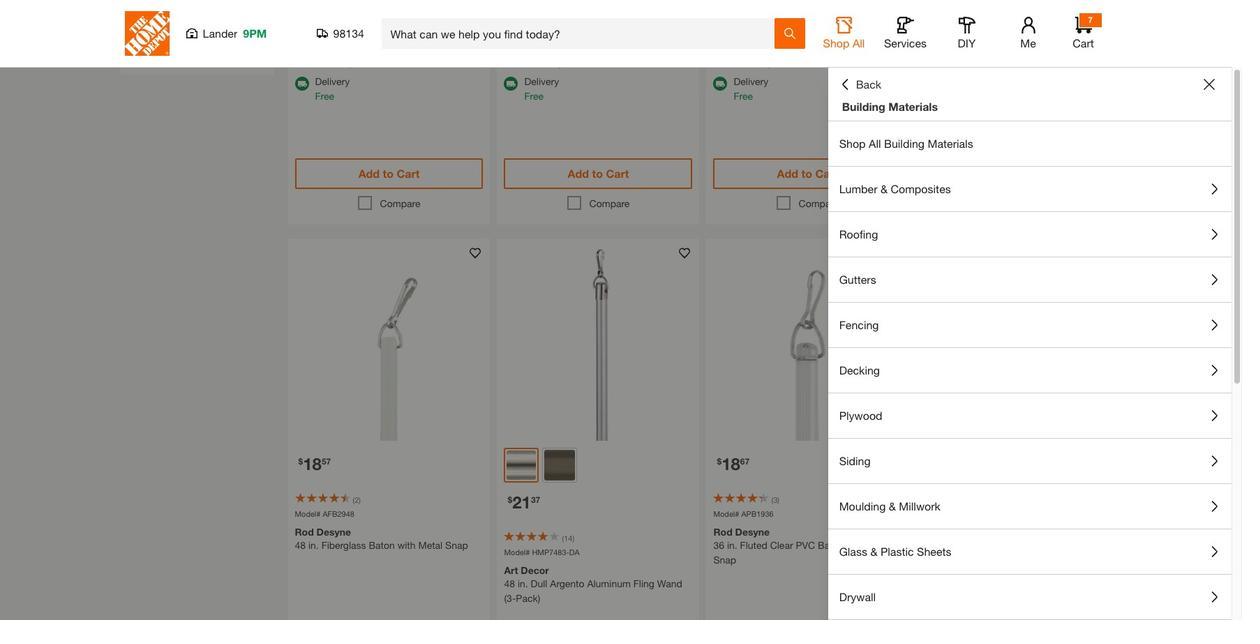 Task type: describe. For each thing, give the bounding box(es) containing it.
pinch pleat draperies
[[157, 17, 249, 29]]

4 add to cart button from the left
[[923, 158, 1112, 189]]

diy
[[958, 36, 976, 50]]

3 compare from the left
[[799, 198, 839, 209]]

decking button
[[828, 348, 1232, 393]]

art decor 48 in. dull argento aluminum fling wand (3-pack)
[[504, 565, 683, 605]]

fling
[[634, 578, 655, 590]]

98134 button
[[317, 27, 365, 40]]

1 vertical spatial materials
[[928, 137, 974, 150]]

drywall
[[840, 591, 876, 604]]

all for shop all building materials
[[869, 137, 881, 150]]

shop all building materials
[[840, 137, 974, 150]]

with for 36 in. fluted clear pvc baton with metal snap
[[847, 540, 865, 552]]

36 for 36 in. fluted clear pvc baton with metal snap
[[714, 540, 725, 552]]

store for 1st add to cart button from right available for pickup image
[[998, 57, 1020, 68]]

argento
[[550, 578, 585, 590]]

baton for 36 in. smooth clear pvc baton with metal snap
[[1035, 540, 1061, 552]]

pinch pleat draperies link
[[157, 17, 249, 29]]

( 2 )
[[353, 496, 361, 505]]

aluminum
[[587, 578, 631, 590]]

decor
[[521, 565, 549, 577]]

glass & plastic sheets
[[840, 545, 952, 558]]

with inside rod desyne 48 in. fiberglass baton with metal snap
[[398, 540, 416, 552]]

shop all button
[[822, 17, 867, 50]]

me button
[[1006, 17, 1051, 50]]

clear for fluted
[[770, 540, 793, 552]]

rod desyne 36 in. smooth clear pvc baton with metal snap
[[923, 527, 1109, 566]]

dull
[[531, 578, 548, 590]]

art
[[504, 565, 518, 577]]

diy button
[[945, 17, 990, 50]]

services
[[884, 36, 927, 50]]

1 delivery from the left
[[315, 75, 350, 87]]

pleat
[[184, 17, 205, 29]]

available shipping image for available for pickup image corresponding to third add to cart button from left
[[714, 77, 728, 91]]

model# up the art
[[504, 548, 530, 557]]

rod for $ 18 57
[[295, 527, 314, 539]]

moulding
[[840, 500, 886, 513]]

rod desyne 48 in. fiberglass baton with metal snap
[[295, 527, 468, 552]]

$ for $ 21 37
[[508, 495, 513, 505]]

smooth
[[950, 540, 984, 552]]

67
[[741, 456, 750, 467]]

free ship to store
[[315, 57, 391, 68]]

48 in. fiberglass baton with metal snap image
[[288, 239, 490, 441]]

building materials
[[842, 100, 938, 113]]

1 horizontal spatial (
[[562, 534, 564, 543]]

available for pickup image
[[504, 42, 518, 56]]

glass
[[840, 545, 868, 558]]

lumber
[[840, 182, 878, 195]]

) for $ 18 57
[[359, 496, 361, 505]]

add to cart for 3rd add to cart button from right
[[568, 167, 629, 180]]

lumber & composites button
[[828, 167, 1232, 212]]

shop for shop all
[[823, 36, 850, 50]]

pvc for smooth
[[1013, 540, 1032, 552]]

millwork
[[899, 500, 941, 513]]

gutters button
[[828, 258, 1232, 302]]

( for $ 18 67
[[772, 496, 774, 505]]

rod inside rod desyne 36 in. smooth clear pvc baton with metal snap
[[923, 527, 942, 539]]

rod desyne 36 in. fluted clear pvc baton with metal snap
[[714, 527, 892, 566]]

shop all building materials link
[[828, 121, 1232, 166]]

(3-
[[504, 593, 516, 605]]

add to cart for third add to cart button from left
[[777, 167, 839, 180]]

1 add to cart button from the left
[[295, 158, 483, 189]]

free for available shipping icon
[[315, 90, 334, 102]]

add to cart for 1st add to cart button from right
[[987, 167, 1048, 180]]

free for available for pickup icon
[[525, 57, 544, 68]]

view
[[142, 47, 162, 59]]

1 delivery free from the left
[[315, 75, 350, 102]]

snap inside rod desyne 48 in. fiberglass baton with metal snap
[[445, 540, 468, 552]]

pinch
[[157, 17, 181, 29]]

14
[[564, 534, 573, 543]]

7
[[1088, 15, 1093, 25]]

hmp7483-
[[532, 548, 570, 557]]

wand
[[657, 578, 683, 590]]

fiberglass
[[322, 540, 366, 552]]

2 pickup free ship to store from the left
[[734, 40, 810, 68]]

$ 18 57
[[298, 454, 331, 474]]

pack)
[[516, 593, 541, 605]]

all for shop all
[[853, 36, 865, 50]]

available shipping image
[[295, 77, 309, 91]]

siding button
[[828, 439, 1232, 484]]

model# for rod desyne 36 in. smooth clear pvc baton with metal snap
[[923, 510, 949, 519]]

less
[[165, 47, 185, 59]]

roofing button
[[828, 212, 1232, 257]]

model# afb2948
[[295, 510, 355, 519]]

add for 1st add to cart button
[[359, 167, 380, 180]]

& for lumber
[[881, 182, 888, 195]]

back
[[856, 77, 882, 91]]

1 horizontal spatial )
[[573, 534, 575, 543]]

9pm
[[243, 27, 267, 40]]

48 for 48 in. dull argento aluminum fling wand (3-pack)
[[504, 578, 515, 590]]

& for glass
[[871, 545, 878, 558]]

shop for shop all building materials
[[840, 137, 866, 150]]

model# for rod desyne 36 in. fluted clear pvc baton with metal snap
[[714, 510, 740, 519]]

fencing button
[[828, 303, 1232, 348]]

What can we help you find today? search field
[[391, 19, 774, 48]]

drywall button
[[828, 575, 1232, 620]]

add for third add to cart button from left
[[777, 167, 799, 180]]

back button
[[840, 77, 882, 91]]

composites
[[891, 182, 951, 195]]

drawer close image
[[1204, 79, 1215, 90]]

$ for $ 18 57
[[298, 456, 303, 467]]

glass & plastic sheets button
[[828, 530, 1232, 575]]

98134
[[333, 27, 364, 40]]

model# hmp7483-da
[[504, 548, 580, 557]]

metal for 36 in. fluted clear pvc baton with metal snap
[[868, 540, 892, 552]]

0 vertical spatial building
[[842, 100, 886, 113]]

the home depot logo image
[[125, 11, 169, 56]]

57
[[322, 456, 331, 467]]

3 pickup from the left
[[943, 40, 973, 52]]

in. for fluted
[[727, 540, 738, 552]]

- view less link
[[127, 38, 267, 68]]

( 3 )
[[772, 496, 780, 505]]

snap for 36 in. smooth clear pvc baton with metal snap
[[923, 555, 946, 566]]

afb2948
[[323, 510, 355, 519]]

shop all
[[823, 36, 865, 50]]



Task type: vqa. For each thing, say whether or not it's contained in the screenshot.
How
no



Task type: locate. For each thing, give the bounding box(es) containing it.
cart 7
[[1073, 15, 1094, 50]]

18 up model# afb2948 at the left bottom of page
[[303, 454, 322, 474]]

all down building materials
[[869, 137, 881, 150]]

0 horizontal spatial baton
[[369, 540, 395, 552]]

rod inside rod desyne 36 in. fluted clear pvc baton with metal snap
[[714, 527, 733, 539]]

ship
[[337, 57, 355, 68], [547, 57, 565, 68], [756, 57, 774, 68], [965, 57, 984, 68]]

0 horizontal spatial desyne
[[317, 527, 351, 539]]

draperies
[[208, 17, 249, 29]]

36 in. fluted clear pvc baton with metal snap image
[[707, 239, 909, 441]]

2 horizontal spatial &
[[889, 500, 896, 513]]

materials up shop all building materials
[[889, 100, 938, 113]]

3 add to cart from the left
[[777, 167, 839, 180]]

in. inside rod desyne 36 in. fluted clear pvc baton with metal snap
[[727, 540, 738, 552]]

$ inside $ 18 67
[[717, 456, 722, 467]]

moulding & millwork
[[840, 500, 941, 513]]

48 down the art
[[504, 578, 515, 590]]

& right glass
[[871, 545, 878, 558]]

3 add to cart button from the left
[[714, 158, 902, 189]]

18 up model# apb1936
[[722, 454, 741, 474]]

add to cart for 1st add to cart button
[[359, 167, 420, 180]]

2 horizontal spatial baton
[[1035, 540, 1061, 552]]

$ left 57
[[298, 456, 303, 467]]

1 horizontal spatial delivery free
[[525, 75, 559, 102]]

1 horizontal spatial compare
[[590, 198, 630, 209]]

free for available for pickup image corresponding to third add to cart button from left's available shipping image
[[734, 90, 753, 102]]

compare for 3rd add to cart button from right
[[590, 198, 630, 209]]

3 delivery from the left
[[734, 75, 769, 87]]

in. for dull
[[518, 578, 528, 590]]

3 pickup free ship to store from the left
[[943, 40, 1020, 68]]

0 horizontal spatial (
[[353, 496, 355, 505]]

fluted
[[740, 540, 768, 552]]

da
[[570, 548, 580, 557]]

( up apb1936
[[772, 496, 774, 505]]

fencing
[[840, 318, 879, 332]]

rod down model# apb1936
[[714, 527, 733, 539]]

in. inside rod desyne 36 in. smooth clear pvc baton with metal snap
[[937, 540, 947, 552]]

desyne up smooth
[[945, 527, 979, 539]]

48 inside rod desyne 48 in. fiberglass baton with metal snap
[[295, 540, 306, 552]]

0 horizontal spatial )
[[359, 496, 361, 505]]

3 with from the left
[[1063, 540, 1082, 552]]

36 inside rod desyne 36 in. fluted clear pvc baton with metal snap
[[714, 540, 725, 552]]

36
[[714, 540, 725, 552], [923, 540, 934, 552]]

desyne up fluted
[[735, 527, 770, 539]]

1 pickup from the left
[[525, 40, 555, 52]]

2 horizontal spatial metal
[[1084, 540, 1109, 552]]

3 baton from the left
[[1035, 540, 1061, 552]]

2 clear from the left
[[987, 540, 1010, 552]]

2
[[355, 496, 359, 505]]

feedback link image
[[1224, 236, 1243, 311]]

1 horizontal spatial rod
[[714, 527, 733, 539]]

36 for 36 in. smooth clear pvc baton with metal snap
[[923, 540, 934, 552]]

1 metal from the left
[[418, 540, 443, 552]]

with
[[398, 540, 416, 552], [847, 540, 865, 552], [1063, 540, 1082, 552]]

1 horizontal spatial 48
[[504, 578, 515, 590]]

pickup
[[525, 40, 555, 52], [734, 40, 764, 52], [943, 40, 973, 52]]

pvc
[[796, 540, 816, 552], [1013, 540, 1032, 552]]

metal inside rod desyne 48 in. fiberglass baton with metal snap
[[418, 540, 443, 552]]

2 horizontal spatial pickup
[[943, 40, 973, 52]]

0 horizontal spatial all
[[853, 36, 865, 50]]

free for 1st add to cart button from right available for pickup image
[[943, 57, 963, 68]]

1 ship from the left
[[337, 57, 355, 68]]

1 horizontal spatial baton
[[818, 540, 844, 552]]

snap inside rod desyne 36 in. fluted clear pvc baton with metal snap
[[714, 555, 737, 566]]

$ inside "$ 18 57"
[[298, 456, 303, 467]]

materials up composites
[[928, 137, 974, 150]]

2 horizontal spatial desyne
[[945, 527, 979, 539]]

3 add from the left
[[777, 167, 799, 180]]

baton down moulding
[[818, 540, 844, 552]]

building
[[842, 100, 886, 113], [884, 137, 925, 150]]

4 store from the left
[[998, 57, 1020, 68]]

0 vertical spatial &
[[881, 182, 888, 195]]

1 horizontal spatial all
[[869, 137, 881, 150]]

desyne inside rod desyne 48 in. fiberglass baton with metal snap
[[317, 527, 351, 539]]

2 pvc from the left
[[1013, 540, 1032, 552]]

building down building materials
[[884, 137, 925, 150]]

2 desyne from the left
[[735, 527, 770, 539]]

baton right fiberglass
[[369, 540, 395, 552]]

in.
[[309, 540, 319, 552], [727, 540, 738, 552], [937, 540, 947, 552], [518, 578, 528, 590]]

1 vertical spatial shop
[[840, 137, 866, 150]]

36 inside rod desyne 36 in. smooth clear pvc baton with metal snap
[[923, 540, 934, 552]]

free for available for pickup image corresponding to third add to cart button from left
[[734, 57, 753, 68]]

snap
[[445, 540, 468, 552], [714, 555, 737, 566], [923, 555, 946, 566]]

0 horizontal spatial delivery
[[315, 75, 350, 87]]

0 horizontal spatial rod
[[295, 527, 314, 539]]

lander
[[203, 27, 238, 40]]

1 horizontal spatial pickup
[[734, 40, 764, 52]]

1 rod from the left
[[295, 527, 314, 539]]

2 delivery free from the left
[[525, 75, 559, 102]]

in. inside art decor 48 in. dull argento aluminum fling wand (3-pack)
[[518, 578, 528, 590]]

model# apb3936
[[923, 510, 983, 519]]

clear right fluted
[[770, 540, 793, 552]]

to
[[358, 57, 367, 68], [567, 57, 576, 68], [777, 57, 786, 68], [986, 57, 995, 68], [383, 167, 394, 180], [592, 167, 603, 180], [802, 167, 813, 180], [1011, 167, 1022, 180]]

1 horizontal spatial snap
[[714, 555, 737, 566]]

with inside rod desyne 36 in. smooth clear pvc baton with metal snap
[[1063, 540, 1082, 552]]

0 horizontal spatial 36
[[714, 540, 725, 552]]

2 horizontal spatial (
[[772, 496, 774, 505]]

1 desyne from the left
[[317, 527, 351, 539]]

0 vertical spatial all
[[853, 36, 865, 50]]

metal
[[418, 540, 443, 552], [868, 540, 892, 552], [1084, 540, 1109, 552]]

2 horizontal spatial delivery free
[[734, 75, 769, 102]]

1 pickup free ship to store from the left
[[525, 40, 601, 68]]

0 horizontal spatial pvc
[[796, 540, 816, 552]]

in. left fluted
[[727, 540, 738, 552]]

all inside button
[[853, 36, 865, 50]]

gutters
[[840, 273, 877, 286]]

all
[[853, 36, 865, 50], [869, 137, 881, 150]]

1 pvc from the left
[[796, 540, 816, 552]]

with for 36 in. smooth clear pvc baton with metal snap
[[1063, 540, 1082, 552]]

18 for $ 18 57
[[303, 454, 322, 474]]

1 horizontal spatial delivery
[[525, 75, 559, 87]]

desyne
[[317, 527, 351, 539], [735, 527, 770, 539], [945, 527, 979, 539]]

all inside menu
[[869, 137, 881, 150]]

desyne inside rod desyne 36 in. fluted clear pvc baton with metal snap
[[735, 527, 770, 539]]

1 horizontal spatial clear
[[987, 540, 1010, 552]]

1 store from the left
[[369, 57, 391, 68]]

3 desyne from the left
[[945, 527, 979, 539]]

0 horizontal spatial 48
[[295, 540, 306, 552]]

desyne inside rod desyne 36 in. smooth clear pvc baton with metal snap
[[945, 527, 979, 539]]

add
[[359, 167, 380, 180], [568, 167, 589, 180], [777, 167, 799, 180], [987, 167, 1008, 180]]

2 baton from the left
[[818, 540, 844, 552]]

metal for 36 in. smooth clear pvc baton with metal snap
[[1084, 540, 1109, 552]]

2 add to cart button from the left
[[504, 158, 693, 189]]

in. for fiberglass
[[309, 540, 319, 552]]

menu containing shop all building materials
[[828, 121, 1232, 621]]

1 horizontal spatial available for pickup image
[[923, 42, 937, 56]]

0 horizontal spatial available shipping image
[[504, 77, 518, 91]]

2 metal from the left
[[868, 540, 892, 552]]

0 horizontal spatial available for pickup image
[[714, 42, 728, 56]]

4 add to cart from the left
[[987, 167, 1048, 180]]

free for available shipping image associated with available for pickup icon
[[525, 90, 544, 102]]

siding
[[840, 454, 871, 468]]

model# left apb1936
[[714, 510, 740, 519]]

1 horizontal spatial with
[[847, 540, 865, 552]]

rod down model# afb2948 at the left bottom of page
[[295, 527, 314, 539]]

0 vertical spatial materials
[[889, 100, 938, 113]]

2 with from the left
[[847, 540, 865, 552]]

36 in. smooth clear pvc baton with metal snap image
[[916, 239, 1119, 441]]

delivery free
[[315, 75, 350, 102], [525, 75, 559, 102], [734, 75, 769, 102]]

roofing
[[840, 228, 878, 241]]

2 add to cart from the left
[[568, 167, 629, 180]]

& for moulding
[[889, 500, 896, 513]]

21
[[513, 493, 531, 512]]

clear inside rod desyne 36 in. smooth clear pvc baton with metal snap
[[987, 540, 1010, 552]]

rod inside rod desyne 48 in. fiberglass baton with metal snap
[[295, 527, 314, 539]]

3 ship from the left
[[756, 57, 774, 68]]

add to cart button
[[295, 158, 483, 189], [504, 158, 693, 189], [714, 158, 902, 189], [923, 158, 1112, 189]]

2 vertical spatial &
[[871, 545, 878, 558]]

available for pickup image for 1st add to cart button from right
[[923, 42, 937, 56]]

bronze image
[[545, 450, 576, 481]]

2 horizontal spatial pickup free ship to store
[[943, 40, 1020, 68]]

add for 3rd add to cart button from right
[[568, 167, 589, 180]]

0 horizontal spatial pickup
[[525, 40, 555, 52]]

metal inside rod desyne 36 in. fluted clear pvc baton with metal snap
[[868, 540, 892, 552]]

( up afb2948
[[353, 496, 355, 505]]

compare
[[380, 198, 421, 209], [590, 198, 630, 209], [799, 198, 839, 209]]

1 horizontal spatial &
[[881, 182, 888, 195]]

$ left 37
[[508, 495, 513, 505]]

$ 18 67
[[717, 454, 750, 474]]

baton for 36 in. fluted clear pvc baton with metal snap
[[818, 540, 844, 552]]

0 horizontal spatial snap
[[445, 540, 468, 552]]

2 horizontal spatial rod
[[923, 527, 942, 539]]

model#
[[295, 510, 321, 519], [714, 510, 740, 519], [923, 510, 949, 519], [504, 548, 530, 557]]

( 14 )
[[562, 534, 575, 543]]

available shipping image for available for pickup icon
[[504, 77, 518, 91]]

1 vertical spatial building
[[884, 137, 925, 150]]

$ 21 37
[[508, 493, 540, 512]]

plywood button
[[828, 394, 1232, 438]]

available shipping image
[[504, 77, 518, 91], [714, 77, 728, 91]]

me
[[1021, 36, 1036, 50]]

baton
[[369, 540, 395, 552], [818, 540, 844, 552], [1035, 540, 1061, 552]]

0 horizontal spatial with
[[398, 540, 416, 552]]

-
[[135, 47, 139, 59]]

& inside lumber & composites button
[[881, 182, 888, 195]]

1 with from the left
[[398, 540, 416, 552]]

decking
[[840, 364, 880, 377]]

36 left fluted
[[714, 540, 725, 552]]

2 rod from the left
[[714, 527, 733, 539]]

desyne for $ 18 57
[[317, 527, 351, 539]]

0 horizontal spatial delivery free
[[315, 75, 350, 102]]

pvc left glass
[[796, 540, 816, 552]]

(
[[353, 496, 355, 505], [772, 496, 774, 505], [562, 534, 564, 543]]

1 compare from the left
[[380, 198, 421, 209]]

2 delivery from the left
[[525, 75, 559, 87]]

2 available shipping image from the left
[[714, 77, 728, 91]]

baton inside rod desyne 36 in. smooth clear pvc baton with metal snap
[[1035, 540, 1061, 552]]

3 store from the left
[[788, 57, 810, 68]]

1 18 from the left
[[303, 454, 322, 474]]

0 horizontal spatial $
[[298, 456, 303, 467]]

pvc inside rod desyne 36 in. fluted clear pvc baton with metal snap
[[796, 540, 816, 552]]

in. left fiberglass
[[309, 540, 319, 552]]

cart
[[1073, 36, 1094, 50], [397, 167, 420, 180], [606, 167, 629, 180], [816, 167, 839, 180], [1025, 167, 1048, 180]]

with down moulding & millwork button
[[1063, 540, 1082, 552]]

3 delivery free from the left
[[734, 75, 769, 102]]

model# for rod desyne 48 in. fiberglass baton with metal snap
[[295, 510, 321, 519]]

rod up sheets
[[923, 527, 942, 539]]

& left millwork
[[889, 500, 896, 513]]

model# apb1936
[[714, 510, 774, 519]]

silver image
[[507, 451, 536, 480]]

apb1936
[[742, 510, 774, 519]]

& inside glass & plastic sheets button
[[871, 545, 878, 558]]

menu
[[828, 121, 1232, 621]]

available for pickup image for third add to cart button from left
[[714, 42, 728, 56]]

& right "lumber"
[[881, 182, 888, 195]]

moulding & millwork button
[[828, 484, 1232, 529]]

2 horizontal spatial compare
[[799, 198, 839, 209]]

model# left afb2948
[[295, 510, 321, 519]]

0 horizontal spatial 18
[[303, 454, 322, 474]]

1 horizontal spatial desyne
[[735, 527, 770, 539]]

shop inside button
[[823, 36, 850, 50]]

snap for 36 in. fluted clear pvc baton with metal snap
[[714, 555, 737, 566]]

lumber & composites
[[840, 182, 951, 195]]

shop up "lumber"
[[840, 137, 866, 150]]

2 ship from the left
[[547, 57, 565, 68]]

) for $ 18 67
[[778, 496, 780, 505]]

1 horizontal spatial 18
[[722, 454, 741, 474]]

$ for $ 18 67
[[717, 456, 722, 467]]

$
[[298, 456, 303, 467], [717, 456, 722, 467], [508, 495, 513, 505]]

store for available for pickup icon
[[579, 57, 601, 68]]

with down moulding
[[847, 540, 865, 552]]

lander 9pm
[[203, 27, 267, 40]]

clear for smooth
[[987, 540, 1010, 552]]

snap inside rod desyne 36 in. smooth clear pvc baton with metal snap
[[923, 555, 946, 566]]

$ inside $ 21 37
[[508, 495, 513, 505]]

3 rod from the left
[[923, 527, 942, 539]]

37
[[531, 495, 540, 505]]

2 horizontal spatial $
[[717, 456, 722, 467]]

1 horizontal spatial metal
[[868, 540, 892, 552]]

in. up pack)
[[518, 578, 528, 590]]

0 vertical spatial 48
[[295, 540, 306, 552]]

compare for 1st add to cart button
[[380, 198, 421, 209]]

2 18 from the left
[[722, 454, 741, 474]]

apb3936
[[951, 510, 983, 519]]

add for 1st add to cart button from right
[[987, 167, 1008, 180]]

model# left apb3936 in the bottom right of the page
[[923, 510, 949, 519]]

1 horizontal spatial pvc
[[1013, 540, 1032, 552]]

with inside rod desyne 36 in. fluted clear pvc baton with metal snap
[[847, 540, 865, 552]]

2 horizontal spatial with
[[1063, 540, 1082, 552]]

store for available for pickup image corresponding to third add to cart button from left
[[788, 57, 810, 68]]

baton inside rod desyne 48 in. fiberglass baton with metal snap
[[369, 540, 395, 552]]

1 baton from the left
[[369, 540, 395, 552]]

1 available for pickup image from the left
[[714, 42, 728, 56]]

in. left smooth
[[937, 540, 947, 552]]

4 ship from the left
[[965, 57, 984, 68]]

in. inside rod desyne 48 in. fiberglass baton with metal snap
[[309, 540, 319, 552]]

free
[[315, 57, 334, 68], [525, 57, 544, 68], [734, 57, 753, 68], [943, 57, 963, 68], [315, 90, 334, 102], [525, 90, 544, 102], [734, 90, 753, 102]]

2 horizontal spatial delivery
[[734, 75, 769, 87]]

all up back button
[[853, 36, 865, 50]]

48 inside art decor 48 in. dull argento aluminum fling wand (3-pack)
[[504, 578, 515, 590]]

18 for $ 18 67
[[722, 454, 741, 474]]

$ left 67
[[717, 456, 722, 467]]

1 horizontal spatial pickup free ship to store
[[734, 40, 810, 68]]

clear inside rod desyne 36 in. fluted clear pvc baton with metal snap
[[770, 540, 793, 552]]

48
[[295, 540, 306, 552], [504, 578, 515, 590]]

baton inside rod desyne 36 in. fluted clear pvc baton with metal snap
[[818, 540, 844, 552]]

& inside moulding & millwork button
[[889, 500, 896, 513]]

clear
[[770, 540, 793, 552], [987, 540, 1010, 552]]

2 add from the left
[[568, 167, 589, 180]]

1 vertical spatial all
[[869, 137, 881, 150]]

3
[[774, 496, 778, 505]]

3 metal from the left
[[1084, 540, 1109, 552]]

1 horizontal spatial $
[[508, 495, 513, 505]]

1 36 from the left
[[714, 540, 725, 552]]

&
[[881, 182, 888, 195], [889, 500, 896, 513], [871, 545, 878, 558]]

0 horizontal spatial metal
[[418, 540, 443, 552]]

2 compare from the left
[[590, 198, 630, 209]]

metal inside rod desyne 36 in. smooth clear pvc baton with metal snap
[[1084, 540, 1109, 552]]

1 horizontal spatial 36
[[923, 540, 934, 552]]

0 horizontal spatial compare
[[380, 198, 421, 209]]

0 vertical spatial shop
[[823, 36, 850, 50]]

pvc for fluted
[[796, 540, 816, 552]]

building down back button
[[842, 100, 886, 113]]

add to cart
[[359, 167, 420, 180], [568, 167, 629, 180], [777, 167, 839, 180], [987, 167, 1048, 180]]

2 available for pickup image from the left
[[923, 42, 937, 56]]

2 horizontal spatial )
[[778, 496, 780, 505]]

1 vertical spatial 48
[[504, 578, 515, 590]]

2 36 from the left
[[923, 540, 934, 552]]

( up hmp7483-
[[562, 534, 564, 543]]

48 down model# afb2948 at the left bottom of page
[[295, 540, 306, 552]]

desyne up fiberglass
[[317, 527, 351, 539]]

- view less
[[135, 47, 185, 59]]

1 horizontal spatial available shipping image
[[714, 77, 728, 91]]

2 pickup from the left
[[734, 40, 764, 52]]

pvc down moulding & millwork button
[[1013, 540, 1032, 552]]

18
[[303, 454, 322, 474], [722, 454, 741, 474]]

desyne for $ 18 67
[[735, 527, 770, 539]]

1 clear from the left
[[770, 540, 793, 552]]

pvc inside rod desyne 36 in. smooth clear pvc baton with metal snap
[[1013, 540, 1032, 552]]

0 horizontal spatial &
[[871, 545, 878, 558]]

plywood
[[840, 409, 883, 422]]

in. for smooth
[[937, 540, 947, 552]]

1 available shipping image from the left
[[504, 77, 518, 91]]

1 add to cart from the left
[[359, 167, 420, 180]]

2 horizontal spatial snap
[[923, 555, 946, 566]]

store
[[369, 57, 391, 68], [579, 57, 601, 68], [788, 57, 810, 68], [998, 57, 1020, 68]]

48 for 48 in. fiberglass baton with metal snap
[[295, 540, 306, 552]]

available for pickup image
[[714, 42, 728, 56], [923, 42, 937, 56]]

services button
[[883, 17, 928, 50]]

1 add from the left
[[359, 167, 380, 180]]

0 horizontal spatial clear
[[770, 540, 793, 552]]

shop
[[823, 36, 850, 50], [840, 137, 866, 150]]

with right fiberglass
[[398, 540, 416, 552]]

0 horizontal spatial pickup free ship to store
[[525, 40, 601, 68]]

2 store from the left
[[579, 57, 601, 68]]

36 right plastic
[[923, 540, 934, 552]]

1 vertical spatial &
[[889, 500, 896, 513]]

baton down moulding & millwork button
[[1035, 540, 1061, 552]]

materials
[[889, 100, 938, 113], [928, 137, 974, 150]]

sheets
[[917, 545, 952, 558]]

( for $ 18 57
[[353, 496, 355, 505]]

clear right smooth
[[987, 540, 1010, 552]]

)
[[359, 496, 361, 505], [778, 496, 780, 505], [573, 534, 575, 543]]

4 add from the left
[[987, 167, 1008, 180]]

shop up back button
[[823, 36, 850, 50]]

48 in. dull argento aluminum fling wand (3-pack) image
[[497, 239, 700, 441]]

rod for $ 18 67
[[714, 527, 733, 539]]

plastic
[[881, 545, 914, 558]]



